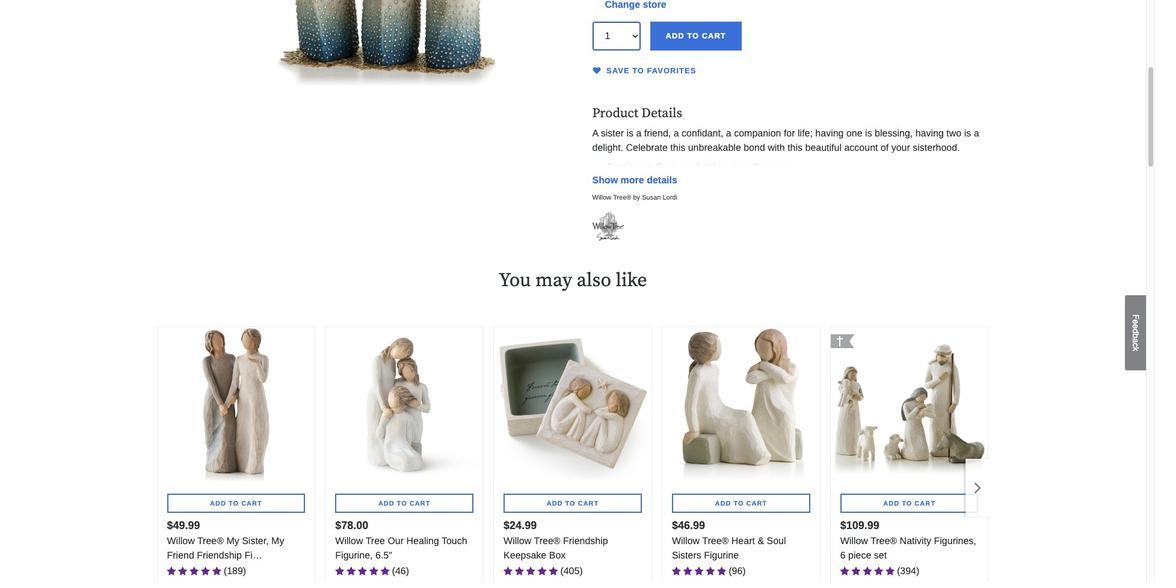 Task type: locate. For each thing, give the bounding box(es) containing it.
add to cart up $24.99 willow tree® friendship keepsake box
[[547, 500, 599, 508]]

willow up friend
[[167, 537, 195, 547]]

add inside $49.99 article
[[210, 500, 226, 508]]

susan
[[642, 194, 661, 201]]

1 horizontal spatial is
[[866, 128, 873, 138]]

1 horizontal spatial having
[[916, 128, 944, 138]]

to inside $109.99 article
[[902, 500, 913, 508]]

0 horizontal spatial my
[[227, 537, 239, 547]]

to up heart
[[734, 500, 744, 508]]

of
[[881, 143, 889, 153]]

bond
[[744, 143, 765, 153]]

delight.
[[593, 143, 624, 153]]

my left sister,
[[227, 537, 239, 547]]

willow inside $24.99 willow tree® friendship keepsake box
[[504, 537, 532, 547]]

e up "b"
[[1132, 324, 1141, 329]]

add inside $24.99 article
[[547, 500, 563, 508]]

willow for $46.99
[[672, 537, 700, 547]]

keepsake
[[504, 551, 547, 561]]

add to cart button inside '$78.00' article
[[335, 494, 474, 514]]

add
[[666, 31, 685, 40], [210, 500, 226, 508], [379, 500, 395, 508], [547, 500, 563, 508], [715, 500, 731, 508], [884, 500, 900, 508]]

add to cart button up $109.99 willow tree® nativity figurines, 6 piece set
[[841, 494, 979, 514]]

willow tree® heart & soul sisters figurine link
[[672, 535, 811, 564]]

to inside $24.99 article
[[566, 500, 576, 508]]

celebrate
[[626, 143, 668, 153]]

to inside '$78.00' article
[[397, 500, 407, 508]]

add to cart inside $24.99 article
[[547, 500, 599, 508]]

add up $24.99 willow tree® friendship keepsake box
[[547, 500, 563, 508]]

to up $49.99 willow tree® my sister, my friend friendship fi…
[[229, 500, 239, 508]]

add to cart
[[666, 31, 726, 40], [210, 500, 262, 508], [379, 500, 431, 508], [547, 500, 599, 508], [715, 500, 767, 508], [884, 500, 936, 508]]

tree® inside $49.99 willow tree® my sister, my friend friendship fi…
[[197, 537, 224, 547]]

blessing,
[[875, 128, 913, 138]]

piece
[[849, 551, 872, 561]]

$24.99
[[504, 520, 537, 532]]

willow down show
[[593, 194, 612, 201]]

willow up "piece"
[[841, 537, 868, 547]]

0 vertical spatial friendship
[[563, 537, 608, 547]]

1 is from the left
[[627, 128, 634, 138]]

save to favorites link
[[593, 62, 697, 82]]

for
[[784, 128, 795, 138]]

friend,
[[644, 128, 671, 138]]

willow tree our healing touch figurine, 6.5", image
[[326, 327, 483, 485], [326, 327, 483, 485]]

$109.99
[[841, 520, 880, 532]]

willow tree® by my side figurine image
[[210, 0, 568, 93]]

add to cart inside $46.99 article
[[715, 500, 767, 508]]

0 horizontal spatial friendship
[[197, 551, 242, 561]]

e up d
[[1132, 320, 1141, 324]]

e
[[1132, 320, 1141, 324], [1132, 324, 1141, 329]]

tree® for $24.99
[[534, 537, 561, 547]]

having up beautiful
[[816, 128, 844, 138]]

touch
[[442, 537, 467, 547]]

tree®
[[613, 194, 632, 201], [197, 537, 224, 547], [534, 537, 561, 547], [703, 537, 729, 547], [871, 537, 897, 547]]

a sister is a friend, a confidant, a companion for life; having one is blessing, having two is a delight. celebrate this unbreakable bond with this beautiful account of your sisterhood.
[[593, 128, 980, 153]]

add inside $46.99 article
[[715, 500, 731, 508]]

add to cart button inside $46.99 article
[[672, 494, 811, 514]]

add to cart up heart
[[715, 500, 767, 508]]

$46.99 article
[[662, 327, 821, 583]]

tree® inside $24.99 willow tree® friendship keepsake box
[[534, 537, 561, 547]]

to up $24.99 willow tree® friendship keepsake box
[[566, 500, 576, 508]]

add for $49.99
[[210, 500, 226, 508]]

willow inside $49.99 willow tree® my sister, my friend friendship fi…
[[167, 537, 195, 547]]

a right two
[[974, 128, 980, 138]]

a up celebrate
[[636, 128, 642, 138]]

box
[[549, 551, 566, 561]]

this down friend,
[[671, 143, 686, 153]]

add inside '$78.00' article
[[379, 500, 395, 508]]

a inside button
[[1132, 338, 1141, 343]]

this
[[671, 143, 686, 153], [788, 143, 803, 153]]

willow inside product details region
[[593, 194, 612, 201]]

add to cart inside product details region
[[666, 31, 726, 40]]

add up $109.99 willow tree® nativity figurines, 6 piece set
[[884, 500, 900, 508]]

to up favorites
[[688, 31, 699, 40]]

1 vertical spatial friendship
[[197, 551, 242, 561]]

willow inside $78.00 willow tree our healing touch figurine, 6.5"
[[335, 537, 363, 547]]

6.5"
[[376, 551, 392, 561]]

heart image
[[593, 67, 604, 74]]

$49.99 article
[[157, 327, 316, 583]]

k
[[1132, 347, 1141, 351]]

two
[[947, 128, 962, 138]]

tree® inside $109.99 willow tree® nativity figurines, 6 piece set
[[871, 537, 897, 547]]

0 horizontal spatial this
[[671, 143, 686, 153]]

to inside $49.99 article
[[229, 500, 239, 508]]

show more details
[[593, 175, 678, 185]]

product details
[[593, 105, 683, 121]]

1 horizontal spatial my
[[272, 537, 284, 547]]

add up "$46.99 willow tree® heart & soul sisters figurine" on the right of the page
[[715, 500, 731, 508]]

willow up sisters
[[672, 537, 700, 547]]

add to cart for $49.99
[[210, 500, 262, 508]]

friendship up box
[[563, 537, 608, 547]]

willow down $24.99
[[504, 537, 532, 547]]

cart inside product details region
[[702, 31, 726, 40]]

2 this from the left
[[788, 143, 803, 153]]

this down for
[[788, 143, 803, 153]]

cart
[[702, 31, 726, 40], [241, 500, 262, 508], [410, 500, 431, 508], [578, 500, 599, 508], [747, 500, 767, 508], [915, 500, 936, 508]]

add to cart button up heart
[[672, 494, 811, 514]]

product
[[593, 105, 639, 121]]

3 is from the left
[[965, 128, 972, 138]]

willow up figurine,
[[335, 537, 363, 547]]

add to cart button inside $49.99 article
[[167, 494, 305, 514]]

our
[[388, 537, 404, 547]]

to for $78.00
[[397, 500, 407, 508]]

nativity
[[900, 537, 932, 547]]

2 horizontal spatial is
[[965, 128, 972, 138]]

$24.99 willow tree® friendship keepsake box
[[504, 520, 608, 561]]

0 horizontal spatial having
[[816, 128, 844, 138]]

add to cart inside $49.99 article
[[210, 500, 262, 508]]

tree® for $46.99
[[703, 537, 729, 547]]

is right two
[[965, 128, 972, 138]]

add to cart for $78.00
[[379, 500, 431, 508]]

sister,
[[242, 537, 269, 547]]

more
[[621, 175, 644, 185]]

add to cart button for $46.99
[[672, 494, 811, 514]]

beautiful
[[806, 143, 842, 153]]

add to cart up $109.99 willow tree® nativity figurines, 6 piece set
[[884, 500, 936, 508]]

show
[[593, 175, 618, 185]]

to
[[688, 31, 699, 40], [229, 500, 239, 508], [397, 500, 407, 508], [566, 500, 576, 508], [734, 500, 744, 508], [902, 500, 913, 508]]

having
[[816, 128, 844, 138], [916, 128, 944, 138]]

add to cart button up favorites
[[650, 21, 742, 50]]

a
[[593, 128, 598, 138]]

1 having from the left
[[816, 128, 844, 138]]

cart inside $46.99 article
[[747, 500, 767, 508]]

to inside $46.99 article
[[734, 500, 744, 508]]

tree® left by
[[613, 194, 632, 201]]

add to cart up $78.00 willow tree our healing touch figurine, 6.5" at the left of page
[[379, 500, 431, 508]]

add to cart button up $49.99 willow tree® my sister, my friend friendship fi…
[[167, 494, 305, 514]]

willow inside "$46.99 willow tree® heart & soul sisters figurine"
[[672, 537, 700, 547]]

a up k
[[1132, 338, 1141, 343]]

1 horizontal spatial this
[[788, 143, 803, 153]]

add for $109.99
[[884, 500, 900, 508]]

add to cart button
[[650, 21, 742, 50], [167, 494, 305, 514], [335, 494, 474, 514], [504, 494, 642, 514], [672, 494, 811, 514], [841, 494, 979, 514]]

willow inside $109.99 willow tree® nativity figurines, 6 piece set
[[841, 537, 868, 547]]

cart inside $24.99 article
[[578, 500, 599, 508]]

willow tree our healing touch figurine, 6.5" link
[[335, 535, 474, 564]]

cart inside $49.99 article
[[241, 500, 262, 508]]

you
[[499, 269, 531, 293]]

fi…
[[245, 551, 262, 561]]

add to cart for $24.99
[[547, 500, 599, 508]]

willow tree® my sister, my friend friendship figurine, image
[[157, 327, 315, 485]]

add to cart button up $78.00 willow tree our healing touch figurine, 6.5" at the left of page
[[335, 494, 474, 514]]

$24.99 article
[[494, 327, 652, 583]]

is right one
[[866, 128, 873, 138]]

add to cart inside '$78.00' article
[[379, 500, 431, 508]]

add to cart button up $24.99 willow tree® friendship keepsake box
[[504, 494, 642, 514]]

add to cart button inside $24.99 article
[[504, 494, 642, 514]]

willow tree® by my side figurine, , licensedlogo image
[[593, 212, 624, 241]]

willow tree® nativity figurines, 6 piece set link
[[841, 535, 979, 564]]

add to cart button inside product details region
[[650, 21, 742, 50]]

(405)
[[561, 567, 583, 577]]

add up $49.99 willow tree® my sister, my friend friendship fi…
[[210, 500, 226, 508]]

figurine,
[[335, 551, 373, 561]]

tree® up box
[[534, 537, 561, 547]]

figurine
[[704, 551, 739, 561]]

f e e d b a c k button
[[1126, 295, 1147, 371]]

add to cart up $49.99 willow tree® my sister, my friend friendship fi…
[[210, 500, 262, 508]]

is right sister
[[627, 128, 634, 138]]

cart inside $109.99 article
[[915, 500, 936, 508]]

to inside product details region
[[688, 31, 699, 40]]

add inside $109.99 article
[[884, 500, 900, 508]]

sentiment:
[[607, 162, 656, 172]]

having up sisterhood.
[[916, 128, 944, 138]]

add to cart up favorites
[[666, 31, 726, 40]]

cart for $49.99
[[241, 500, 262, 508]]

willow
[[593, 194, 612, 201], [167, 537, 195, 547], [335, 537, 363, 547], [504, 537, 532, 547], [672, 537, 700, 547], [841, 537, 868, 547]]

my right sister,
[[272, 537, 284, 547]]

to for $46.99
[[734, 500, 744, 508]]

$49.99 willow tree® my sister, my friend friendship fi…
[[167, 520, 284, 561]]

tree® up set
[[871, 537, 897, 547]]

a up unbreakable
[[726, 128, 732, 138]]

tree® up figurine
[[703, 537, 729, 547]]

1 horizontal spatial friendship
[[563, 537, 608, 547]]

friendship
[[563, 537, 608, 547], [197, 551, 242, 561]]

my
[[227, 537, 239, 547], [272, 537, 284, 547]]

tree® for $49.99
[[197, 537, 224, 547]]

tree® down $49.99
[[197, 537, 224, 547]]

cart inside '$78.00' article
[[410, 500, 431, 508]]

0 horizontal spatial is
[[627, 128, 634, 138]]

to up $109.99 willow tree® nativity figurines, 6 piece set
[[902, 500, 913, 508]]

tree® inside "$46.99 willow tree® heart & soul sisters figurine"
[[703, 537, 729, 547]]

to up $78.00 willow tree our healing touch figurine, 6.5" at the left of page
[[397, 500, 407, 508]]

add up favorites
[[666, 31, 685, 40]]

friendship up (189) on the left
[[197, 551, 242, 561]]

add to cart button inside $109.99 article
[[841, 494, 979, 514]]

add up the our
[[379, 500, 395, 508]]

add to cart inside $109.99 article
[[884, 500, 936, 508]]

is
[[627, 128, 634, 138], [866, 128, 873, 138], [965, 128, 972, 138]]

with
[[768, 143, 785, 153]]



Task type: describe. For each thing, give the bounding box(es) containing it.
(96)
[[729, 567, 746, 577]]

willow for $78.00
[[335, 537, 363, 547]]

details
[[647, 175, 678, 185]]

friend
[[167, 551, 194, 561]]

friendship inside $49.99 willow tree® my sister, my friend friendship fi…
[[197, 551, 242, 561]]

b
[[1132, 334, 1141, 338]]

like
[[616, 269, 647, 293]]

sister
[[601, 128, 624, 138]]

tree® inside product details region
[[613, 194, 632, 201]]

lordi
[[663, 194, 678, 201]]

$78.00 article
[[325, 327, 484, 583]]

add to cart for $46.99
[[715, 500, 767, 508]]

friendship inside $24.99 willow tree® friendship keepsake box
[[563, 537, 608, 547]]

willow for $109.99
[[841, 537, 868, 547]]

also
[[577, 269, 611, 293]]

product details region
[[157, 0, 990, 251]]

willow for $49.99
[[167, 537, 195, 547]]

account
[[845, 143, 878, 153]]

you may also like
[[499, 269, 647, 293]]

c
[[1132, 343, 1141, 347]]

(394)
[[897, 567, 920, 577]]

confidant,
[[682, 128, 724, 138]]

to for $49.99
[[229, 500, 239, 508]]

your
[[892, 143, 911, 153]]

add for $46.99
[[715, 500, 731, 508]]

$49.99
[[167, 520, 200, 532]]

willow tree® heart & soul sisters figurine, image
[[663, 327, 820, 485]]

add inside product details region
[[666, 31, 685, 40]]

set
[[874, 551, 887, 561]]

$46.99
[[672, 520, 705, 532]]

add to cart button for $109.99
[[841, 494, 979, 514]]

f
[[1132, 314, 1141, 320]]

to for $109.99
[[902, 500, 913, 508]]

life;
[[798, 128, 813, 138]]

willow tree® friendship keepsake box link
[[504, 535, 642, 564]]

f e e d b a c k
[[1132, 314, 1141, 351]]

add to cart button for $49.99
[[167, 494, 305, 514]]

willow for $24.99
[[504, 537, 532, 547]]

add for $78.00
[[379, 500, 395, 508]]

to for $24.99
[[566, 500, 576, 508]]

tree® for $109.99
[[871, 537, 897, 547]]

willow tree® by susan lordi
[[593, 194, 678, 201]]

add to cart button for $78.00
[[335, 494, 474, 514]]

2 e from the top
[[1132, 324, 1141, 329]]

(46)
[[392, 567, 409, 577]]

2 my from the left
[[272, 537, 284, 547]]

willow tree® my sister, my friend friendship fi… link
[[167, 535, 305, 564]]

companion
[[734, 128, 782, 138]]

willow tree® nativity figurines, 6 piece set, image
[[831, 327, 989, 485]]

one
[[847, 128, 863, 138]]

d
[[1132, 329, 1141, 334]]

willow tree® friendship keepsake box, image
[[494, 327, 652, 485]]

save
[[607, 66, 630, 75]]

1 my from the left
[[227, 537, 239, 547]]

save to favorites
[[604, 66, 697, 75]]

1 this from the left
[[671, 143, 686, 153]]

sisterhood.
[[913, 143, 960, 153]]

healing
[[407, 537, 439, 547]]

add for $24.99
[[547, 500, 563, 508]]

2 having from the left
[[916, 128, 944, 138]]

next arrow element
[[966, 459, 990, 517]]

figurines,
[[934, 537, 977, 547]]

cart for $46.99
[[747, 500, 767, 508]]

show more details button
[[593, 175, 678, 186]]

sisters
[[672, 551, 702, 561]]

cart for $78.00
[[410, 500, 431, 508]]

2 is from the left
[[866, 128, 873, 138]]

1 e from the top
[[1132, 320, 1141, 324]]

$109.99 willow tree® nativity figurines, 6 piece set
[[841, 520, 977, 561]]

add to cart button for $24.99
[[504, 494, 642, 514]]

$78.00 willow tree our healing touch figurine, 6.5"
[[335, 520, 467, 561]]

$78.00
[[335, 520, 369, 532]]

tree
[[366, 537, 385, 547]]

6
[[841, 551, 846, 561]]

heart
[[732, 537, 755, 547]]

by
[[633, 194, 640, 201]]

soul
[[767, 537, 786, 547]]

$109.99 article
[[830, 327, 989, 583]]

details
[[642, 105, 683, 121]]

&
[[758, 537, 764, 547]]

(189)
[[224, 567, 246, 577]]

$46.99 willow tree® heart & soul sisters figurine
[[672, 520, 786, 561]]

favorites
[[647, 66, 697, 75]]

a right friend,
[[674, 128, 679, 138]]

unbreakable
[[688, 143, 741, 153]]

cart for $24.99
[[578, 500, 599, 508]]

cart for $109.99
[[915, 500, 936, 508]]

add to cart for $109.99
[[884, 500, 936, 508]]

to
[[633, 66, 645, 75]]

may
[[536, 269, 573, 293]]



Task type: vqa. For each thing, say whether or not it's contained in the screenshot.
envelope icon
no



